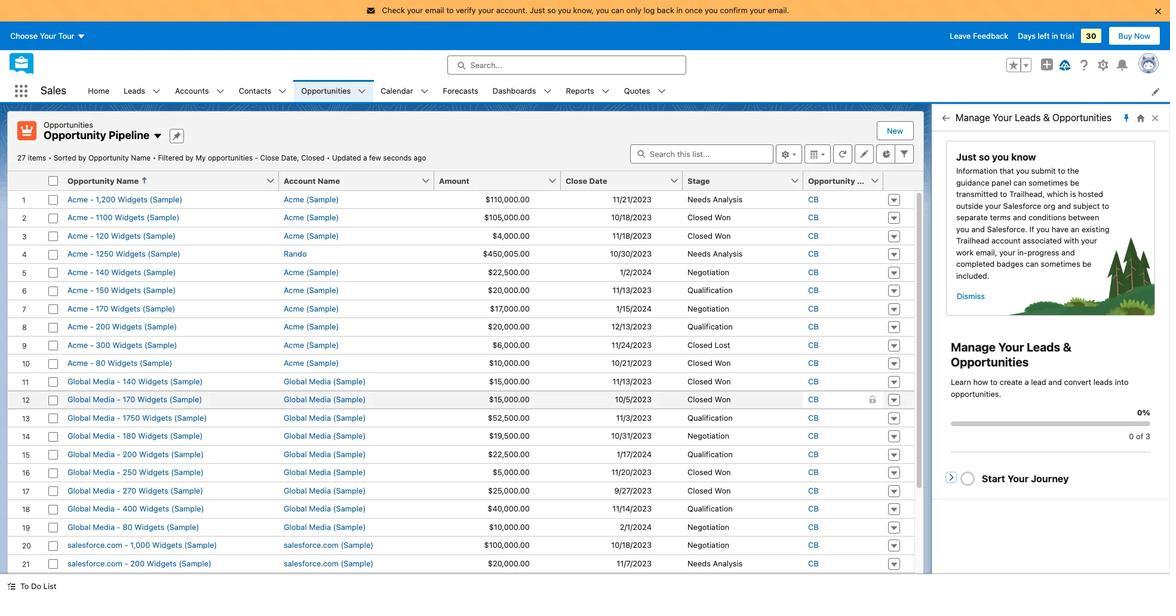 Task type: vqa. For each thing, say whether or not it's contained in the screenshot.


Task type: locate. For each thing, give the bounding box(es) containing it.
5 acme (sample) from the top
[[284, 286, 339, 295]]

opportunity
[[44, 129, 106, 142], [88, 153, 129, 162], [68, 176, 115, 186], [809, 176, 856, 186]]

2 vertical spatial analysis
[[713, 559, 743, 569]]

1 horizontal spatial by
[[186, 153, 194, 162]]

1 global media (sample) from the top
[[284, 377, 366, 386]]

0 vertical spatial sometimes
[[1029, 178, 1069, 187]]

close left the date,
[[260, 153, 279, 162]]

0 vertical spatial leads
[[124, 86, 145, 95]]

-
[[255, 153, 258, 162], [90, 195, 94, 204], [90, 213, 94, 222], [90, 231, 94, 241], [90, 249, 94, 259], [90, 267, 94, 277], [90, 286, 94, 295], [90, 304, 94, 313], [90, 322, 94, 332], [90, 340, 94, 350], [90, 359, 94, 368], [117, 377, 121, 386], [117, 395, 121, 405], [117, 413, 121, 423], [117, 432, 121, 441], [117, 450, 121, 459], [117, 468, 121, 478], [117, 486, 121, 496], [117, 504, 121, 514], [117, 523, 121, 532], [125, 541, 128, 550], [125, 559, 128, 569]]

cb for acme - 140 widgets (sample)
[[809, 267, 819, 277]]

0 vertical spatial needs
[[688, 195, 711, 204]]

2 acme (sample) from the top
[[284, 213, 339, 222]]

opportunity for opportunity owner alias
[[809, 176, 856, 186]]

1 horizontal spatial 140
[[123, 377, 136, 386]]

tour
[[58, 31, 74, 40]]

2 salesforce.com (sample) from the top
[[284, 559, 374, 569]]

0 vertical spatial close
[[260, 153, 279, 162]]

- left 150
[[90, 286, 94, 295]]

acme - 200 widgets (sample)
[[68, 322, 177, 332]]

1 vertical spatial 10/18/2023
[[612, 541, 652, 550]]

3 acme (sample) link from the top
[[284, 230, 339, 242]]

cb for global media - 200 widgets (sample)
[[809, 450, 819, 459]]

to left the
[[1059, 166, 1066, 176]]

9 global media (sample) from the top
[[284, 523, 366, 532]]

opportunity pipeline
[[44, 129, 150, 142]]

widgets down acme - 200 widgets (sample) link
[[112, 340, 142, 350]]

1 vertical spatial 140
[[123, 377, 136, 386]]

14 cb from the top
[[809, 432, 819, 441]]

Search Opportunity Pipeline list view. search field
[[631, 144, 774, 163]]

140 inside acme - 140 widgets (sample) link
[[96, 267, 109, 277]]

0 vertical spatial $10,000.00
[[489, 359, 530, 368]]

4 acme (sample) from the top
[[284, 267, 339, 277]]

opportunities inside opportunity pipeline|opportunities|list view element
[[44, 120, 93, 130]]

global media (sample) for global media - 170 widgets (sample)
[[284, 395, 366, 405]]

global for global media - 80 widgets (sample)'s global media (sample) link
[[284, 523, 307, 532]]

1 11/13/2023 from the top
[[613, 286, 652, 295]]

11 cb from the top
[[809, 377, 819, 386]]

global media (sample) link for global media - 140 widgets (sample)
[[284, 376, 366, 388]]

13 cb link from the top
[[809, 413, 819, 424]]

6 acme (sample) link from the top
[[284, 303, 339, 315]]

global media (sample) for global media - 250 widgets (sample)
[[284, 468, 366, 478]]

1 vertical spatial salesforce.com (sample) link
[[284, 559, 374, 570]]

opportunity for opportunity pipeline
[[44, 129, 106, 142]]

cb link for global media - 200 widgets (sample)
[[809, 449, 819, 461]]

stage element
[[683, 171, 811, 191]]

name down updated
[[318, 176, 340, 186]]

1 vertical spatial 200
[[123, 450, 137, 459]]

media for global media (sample) link for global media - 180 widgets (sample)
[[309, 432, 331, 441]]

0 vertical spatial 200
[[96, 322, 110, 332]]

5 cb from the top
[[809, 267, 819, 277]]

15 cb link from the top
[[809, 449, 819, 461]]

media inside global media - 270 widgets (sample) link
[[93, 486, 115, 496]]

1 analysis from the top
[[713, 195, 743, 204]]

quotes link
[[617, 80, 658, 102]]

1 vertical spatial $22,500.00
[[488, 450, 530, 459]]

5 global media (sample) link from the top
[[284, 449, 366, 461]]

to right how at bottom
[[991, 378, 998, 387]]

qualification for 11/14/2023
[[688, 504, 733, 514]]

date,
[[281, 153, 299, 162]]

widgets up global media - 170 widgets (sample)
[[138, 377, 168, 386]]

log
[[644, 5, 655, 15]]

19 cb link from the top
[[809, 522, 819, 534]]

acme (sample) for acme - 120 widgets (sample)
[[284, 231, 339, 241]]

text default image inside "quotes" list item
[[658, 87, 666, 96]]

- left 1,000
[[125, 541, 128, 550]]

• left updated
[[327, 153, 330, 162]]

$15,000.00
[[489, 377, 530, 386], [489, 395, 530, 405]]

analysis for 10/30/2023
[[713, 249, 743, 259]]

leads inside manage your leads & opportunities
[[1027, 341, 1061, 354]]

just up information
[[957, 152, 977, 163]]

$20,000.00 down '$100,000.00'
[[488, 559, 530, 569]]

trial
[[1061, 31, 1075, 40]]

acme for acme - 300 widgets (sample) link on the left bottom of the page
[[68, 340, 88, 350]]

cb link for global media - 140 widgets (sample)
[[809, 376, 819, 388]]

acme (sample) link for acme - 1,200 widgets (sample)
[[284, 194, 339, 206]]

- left 1100
[[90, 213, 94, 222]]

can down in-
[[1026, 259, 1039, 269]]

to down hosted
[[1103, 201, 1110, 211]]

cb link for global media - 180 widgets (sample)
[[809, 431, 819, 443]]

21 cb from the top
[[809, 559, 819, 569]]

in
[[677, 5, 683, 15], [1053, 31, 1059, 40]]

200 up 250 at bottom
[[123, 450, 137, 459]]

acme (sample) for acme - 80 widgets (sample)
[[284, 359, 339, 368]]

salesforce.com for the salesforce.com - 1,000 widgets (sample) link on the left bottom of page
[[68, 541, 122, 550]]

media inside global media - 1750 widgets (sample) link
[[93, 413, 115, 423]]

0 horizontal spatial 170
[[96, 304, 108, 313]]

4 cb link from the top
[[809, 249, 819, 260]]

email.
[[768, 5, 790, 15]]

0 vertical spatial analysis
[[713, 195, 743, 204]]

0 vertical spatial manage
[[956, 112, 991, 123]]

1 • from the left
[[48, 153, 52, 162]]

analysis for 11/21/2023
[[713, 195, 743, 204]]

qualification for 11/3/2023
[[688, 413, 733, 423]]

1 won from the top
[[715, 213, 731, 222]]

search... button
[[447, 55, 686, 74]]

& up submit
[[1044, 112, 1051, 123]]

0 vertical spatial just
[[530, 5, 545, 15]]

cb for global media - 250 widgets (sample)
[[809, 468, 819, 478]]

1 vertical spatial 170
[[123, 395, 135, 405]]

$100,000.00
[[484, 541, 530, 550]]

&
[[1044, 112, 1051, 123], [1064, 341, 1072, 354]]

1 vertical spatial a
[[1025, 378, 1030, 387]]

8 acme (sample) link from the top
[[284, 340, 339, 351]]

1 text default image from the left
[[216, 87, 225, 96]]

acme (sample) for acme - 1100 widgets (sample)
[[284, 213, 339, 222]]

just right account.
[[530, 5, 545, 15]]

media for global media - 80 widgets (sample)'s global media (sample) link
[[309, 523, 331, 532]]

name down pipeline on the top
[[131, 153, 151, 162]]

name for opportunity name
[[116, 176, 139, 186]]

media inside global media - 170 widgets (sample) link
[[93, 395, 115, 405]]

account name element
[[279, 171, 442, 191]]

0 vertical spatial 140
[[96, 267, 109, 277]]

text default image inside reports list item
[[602, 87, 610, 96]]

2 vertical spatial 200
[[130, 559, 145, 569]]

170 inside acme - 170 widgets (sample) link
[[96, 304, 108, 313]]

0% status
[[952, 400, 1151, 443]]

9 acme (sample) from the top
[[284, 359, 339, 368]]

200 down the salesforce.com - 1,000 widgets (sample) link on the left bottom of page
[[130, 559, 145, 569]]

cb link for salesforce.com - 1,000 widgets (sample)
[[809, 540, 819, 552]]

closed won for 10/18/2023
[[688, 213, 731, 222]]

- left 400
[[117, 504, 121, 514]]

1 acme (sample) from the top
[[284, 195, 339, 204]]

home
[[88, 86, 109, 95]]

1 vertical spatial leads
[[1016, 112, 1041, 123]]

0 horizontal spatial 140
[[96, 267, 109, 277]]

4 acme (sample) link from the top
[[284, 267, 339, 279]]

group
[[1007, 58, 1032, 72]]

- left the 1750
[[117, 413, 121, 423]]

dismiss button
[[957, 287, 986, 306]]

needs for 11/21/2023
[[688, 195, 711, 204]]

$10,000.00 down $6,000.00
[[489, 359, 530, 368]]

1 $10,000.00 from the top
[[489, 359, 530, 368]]

5 cb link from the top
[[809, 267, 819, 279]]

9 cb from the top
[[809, 340, 819, 350]]

salesforce.com for "salesforce.com (sample)" link related to salesforce.com - 1,000 widgets (sample)
[[284, 541, 339, 550]]

manage up information
[[956, 112, 991, 123]]

acme - 1,200 widgets (sample)
[[68, 195, 183, 204]]

None search field
[[631, 144, 774, 163]]

your
[[407, 5, 423, 15], [478, 5, 494, 15], [750, 5, 766, 15], [986, 201, 1002, 211], [1082, 236, 1098, 246], [1000, 248, 1016, 257]]

text default image
[[216, 87, 225, 96], [358, 87, 367, 96], [602, 87, 610, 96], [658, 87, 666, 96]]

opportunity owner alias element
[[804, 171, 904, 191]]

global for global media - 170 widgets (sample) global media (sample) link
[[284, 395, 307, 405]]

2 vertical spatial can
[[1026, 259, 1039, 269]]

170 inside global media - 170 widgets (sample) link
[[123, 395, 135, 405]]

- down global media - 180 widgets (sample) link
[[117, 450, 121, 459]]

text default image for reports
[[602, 87, 610, 96]]

close left date
[[566, 176, 588, 186]]

0 vertical spatial be
[[1071, 178, 1080, 187]]

4 qualification from the top
[[688, 450, 733, 459]]

11/13/2023 up 1/15/2024
[[613, 286, 652, 295]]

sometimes down progress at right
[[1042, 259, 1081, 269]]

1 vertical spatial $20,000.00
[[488, 322, 530, 332]]

back
[[657, 5, 675, 15]]

4 global media (sample) from the top
[[284, 432, 366, 441]]

4 global media (sample) link from the top
[[284, 431, 366, 443]]

10/18/2023 for negotiation
[[612, 541, 652, 550]]

1 qualification from the top
[[688, 286, 733, 295]]

global media (sample) for global media - 400 widgets (sample)
[[284, 504, 366, 514]]

widgets up global media - 250 widgets (sample)
[[139, 450, 169, 459]]

1 vertical spatial needs
[[688, 249, 711, 259]]

1 negotiation from the top
[[688, 267, 730, 277]]

media inside global media - 400 widgets (sample) link
[[93, 504, 115, 514]]

a left the lead
[[1025, 378, 1030, 387]]

leads up the lead
[[1027, 341, 1061, 354]]

separate
[[957, 213, 989, 222]]

acme for 7th acme (sample) link from the top
[[284, 322, 304, 332]]

0 horizontal spatial just
[[530, 5, 545, 15]]

17 cb from the top
[[809, 486, 819, 496]]

2 closed won from the top
[[688, 231, 731, 241]]

can for to
[[612, 5, 625, 15]]

analysis for 11/7/2023
[[713, 559, 743, 569]]

1 horizontal spatial &
[[1064, 341, 1072, 354]]

cb for global media - 1750 widgets (sample)
[[809, 413, 819, 423]]

1 vertical spatial manage
[[952, 341, 996, 354]]

opportunity for opportunity name
[[68, 176, 115, 186]]

global media - 140 widgets (sample)
[[68, 377, 203, 386]]

6 closed won from the top
[[688, 468, 731, 478]]

widgets right '270'
[[139, 486, 168, 496]]

cb
[[809, 195, 819, 204], [809, 213, 819, 222], [809, 231, 819, 241], [809, 249, 819, 259], [809, 267, 819, 277], [809, 286, 819, 295], [809, 304, 819, 313], [809, 322, 819, 332], [809, 340, 819, 350], [809, 359, 819, 368], [809, 377, 819, 386], [809, 395, 819, 405], [809, 413, 819, 423], [809, 432, 819, 441], [809, 450, 819, 459], [809, 468, 819, 478], [809, 486, 819, 496], [809, 504, 819, 514], [809, 523, 819, 532], [809, 541, 819, 550], [809, 559, 819, 569]]

text default image right quotes
[[658, 87, 666, 96]]

media inside global media - 80 widgets (sample) link
[[93, 523, 115, 532]]

0 vertical spatial can
[[612, 5, 625, 15]]

7 acme (sample) from the top
[[284, 322, 339, 332]]

widgets right 180
[[138, 432, 168, 441]]

opportunity name element
[[63, 171, 286, 191]]

global inside "link"
[[68, 450, 91, 459]]

1 cb link from the top
[[809, 194, 819, 206]]

7 global media (sample) link from the top
[[284, 486, 366, 497]]

7 cb link from the top
[[809, 303, 819, 315]]

acme - 140 widgets (sample) link
[[68, 267, 176, 279]]

6 cb link from the top
[[809, 285, 819, 297]]

acme for acme (sample) link corresponding to acme - 80 widgets (sample)
[[284, 359, 304, 368]]

5 qualification from the top
[[688, 504, 733, 514]]

30
[[1087, 31, 1097, 40]]

choose your tour button
[[10, 26, 86, 45]]

progress bar progress bar
[[952, 422, 1151, 426]]

0 vertical spatial salesforce.com (sample)
[[284, 541, 374, 550]]

0 vertical spatial a
[[363, 153, 367, 162]]

qualification
[[688, 286, 733, 295], [688, 322, 733, 332], [688, 413, 733, 423], [688, 450, 733, 459], [688, 504, 733, 514]]

none search field inside opportunity pipeline|opportunities|list view element
[[631, 144, 774, 163]]

7 global media (sample) from the top
[[284, 486, 366, 496]]

a
[[363, 153, 367, 162], [1025, 378, 1030, 387]]

13 cb from the top
[[809, 413, 819, 423]]

global media - 80 widgets (sample)
[[68, 523, 199, 532]]

2 11/13/2023 from the top
[[613, 377, 652, 386]]

140 up global media - 170 widgets (sample)
[[123, 377, 136, 386]]

5 global media (sample) from the top
[[284, 450, 366, 459]]

2 cb from the top
[[809, 213, 819, 222]]

global media (sample) link for global media - 180 widgets (sample)
[[284, 431, 366, 443]]

closed for 9/27/2023
[[688, 486, 713, 496]]

opportunity up the sorted
[[44, 129, 106, 142]]

account name button
[[279, 171, 421, 190]]

1 vertical spatial close
[[566, 176, 588, 186]]

cb for global media - 400 widgets (sample)
[[809, 504, 819, 514]]

salesforce.com (sample) link for salesforce.com - 1,000 widgets (sample)
[[284, 540, 374, 552]]

an
[[1072, 224, 1080, 234]]

qualification for 1/17/2024
[[688, 450, 733, 459]]

2 salesforce.com (sample) link from the top
[[284, 559, 374, 570]]

stage
[[688, 176, 710, 186]]

1 acme (sample) link from the top
[[284, 194, 339, 206]]

8 global media (sample) from the top
[[284, 504, 366, 514]]

media inside global media - 140 widgets (sample) "link"
[[93, 377, 115, 386]]

1 vertical spatial salesforce.com (sample)
[[284, 559, 374, 569]]

2 vertical spatial leads
[[1027, 341, 1061, 354]]

opportunity owner alias button
[[804, 171, 904, 190]]

0 vertical spatial so
[[548, 5, 556, 15]]

cb link for global media - 400 widgets (sample)
[[809, 504, 819, 516]]

media inside global media - 200 widgets (sample) "link"
[[93, 450, 115, 459]]

0 vertical spatial $22,500.00
[[488, 267, 530, 277]]

170 up the 1750
[[123, 395, 135, 405]]

sometimes down submit
[[1029, 178, 1069, 187]]

cell
[[44, 171, 63, 191], [8, 573, 44, 591], [44, 573, 63, 591], [279, 573, 435, 591], [435, 573, 561, 591], [561, 573, 683, 591], [683, 573, 804, 591], [804, 573, 884, 591], [884, 573, 915, 591]]

$22,500.00 for 1/2/2024
[[488, 267, 530, 277]]

3 cb from the top
[[809, 231, 819, 241]]

acme inside "link"
[[68, 195, 88, 204]]

$10,000.00 for 10/21/2023
[[489, 359, 530, 368]]

analysis
[[713, 195, 743, 204], [713, 249, 743, 259], [713, 559, 743, 569]]

leads up know
[[1016, 112, 1041, 123]]

1 salesforce.com (sample) link from the top
[[284, 540, 374, 552]]

amount element
[[435, 171, 568, 191]]

qualification for 12/13/2023
[[688, 322, 733, 332]]

2 horizontal spatial •
[[327, 153, 330, 162]]

acme (sample) link
[[284, 194, 339, 206], [284, 212, 339, 224], [284, 230, 339, 242], [284, 267, 339, 279], [284, 285, 339, 297], [284, 303, 339, 315], [284, 322, 339, 333], [284, 340, 339, 351], [284, 358, 339, 370]]

how
[[974, 378, 989, 387]]

media inside global media - 250 widgets (sample) link
[[93, 468, 115, 478]]

$105,000.00
[[485, 213, 530, 222]]

can left only
[[612, 5, 625, 15]]

1 horizontal spatial be
[[1083, 259, 1092, 269]]

2 text default image from the left
[[358, 87, 367, 96]]

cb link for acme - 140 widgets (sample)
[[809, 267, 819, 279]]

1 vertical spatial just
[[957, 152, 977, 163]]

text default image inside leads list item
[[152, 87, 161, 96]]

quotes list item
[[617, 80, 673, 102]]

start your journey
[[983, 474, 1069, 484]]

3 qualification from the top
[[688, 413, 733, 423]]

3 analysis from the top
[[713, 559, 743, 569]]

2 global media (sample) link from the top
[[284, 394, 366, 406]]

trailhead,
[[1010, 189, 1046, 199]]

closed for 11/18/2023
[[688, 231, 713, 241]]

7 cb from the top
[[809, 304, 819, 313]]

1 horizontal spatial so
[[980, 152, 991, 163]]

1 closed won from the top
[[688, 213, 731, 222]]

you left know,
[[558, 5, 571, 15]]

11/24/2023
[[612, 340, 652, 350]]

12 cb from the top
[[809, 395, 819, 405]]

acme (sample) for acme - 150 widgets (sample)
[[284, 286, 339, 295]]

2 vertical spatial needs analysis
[[688, 559, 743, 569]]

closed for 10/21/2023
[[688, 359, 713, 368]]

- down acme - 150 widgets (sample) link
[[90, 304, 94, 313]]

text default image inside dashboards list item
[[544, 87, 552, 96]]

cb for global media - 80 widgets (sample)
[[809, 523, 819, 532]]

contacts list item
[[232, 80, 294, 102]]

negotiation
[[688, 267, 730, 277], [688, 304, 730, 313], [688, 432, 730, 441], [688, 523, 730, 532], [688, 541, 730, 550]]

27 items • sorted by opportunity name • filtered by my opportunities - close date, closed • updated a few seconds ago
[[17, 153, 426, 162]]

name up acme - 1,200 widgets (sample)
[[116, 176, 139, 186]]

140 up 150
[[96, 267, 109, 277]]

1 horizontal spatial close
[[566, 176, 588, 186]]

action element
[[884, 171, 915, 191]]

12 cb link from the top
[[809, 394, 819, 406]]

18 cb link from the top
[[809, 504, 819, 516]]

media for global media (sample) link associated with global media - 400 widgets (sample)
[[309, 504, 331, 514]]

• right items
[[48, 153, 52, 162]]

4 text default image from the left
[[658, 87, 666, 96]]

300
[[96, 340, 110, 350]]

text default image
[[152, 87, 161, 96], [279, 87, 287, 96], [421, 87, 429, 96], [544, 87, 552, 96], [153, 132, 163, 141], [7, 583, 16, 591]]

0 horizontal spatial 80
[[96, 359, 106, 368]]

quotes
[[624, 86, 651, 95]]

text default image left "calendar" link
[[358, 87, 367, 96]]

1 vertical spatial in
[[1053, 31, 1059, 40]]

media for global media - 1750 widgets (sample) link
[[93, 413, 115, 423]]

$20,000.00 down $17,000.00
[[488, 322, 530, 332]]

widgets down acme - 1100 widgets (sample) link
[[111, 231, 141, 241]]

acme - 300 widgets (sample) link
[[68, 340, 177, 351]]

200 up the '300'
[[96, 322, 110, 332]]

17 cb link from the top
[[809, 486, 819, 497]]

media inside global media - 180 widgets (sample) link
[[93, 432, 115, 441]]

0 vertical spatial needs analysis
[[688, 195, 743, 204]]

new button
[[878, 122, 913, 140]]

cb for acme - 150 widgets (sample)
[[809, 286, 819, 295]]

opportunity left owner
[[809, 176, 856, 186]]

15 cb from the top
[[809, 450, 819, 459]]

- left 180
[[117, 432, 121, 441]]

panel
[[992, 178, 1012, 187]]

text default image left to
[[7, 583, 16, 591]]

0 horizontal spatial a
[[363, 153, 367, 162]]

$20,000.00 up $17,000.00
[[488, 286, 530, 295]]

do
[[31, 582, 41, 592]]

salesforce.com (sample) for salesforce.com - 200 widgets (sample)
[[284, 559, 374, 569]]

2 $10,000.00 from the top
[[489, 523, 530, 532]]

and down salesforce
[[1014, 213, 1027, 222]]

$22,500.00 down $19,500.00
[[488, 450, 530, 459]]

7 acme (sample) link from the top
[[284, 322, 339, 333]]

1 $22,500.00 from the top
[[488, 267, 530, 277]]

owner
[[858, 176, 883, 186]]

1 $20,000.00 from the top
[[488, 286, 530, 295]]

0 horizontal spatial so
[[548, 5, 556, 15]]

2 vertical spatial needs
[[688, 559, 711, 569]]

list
[[81, 80, 1171, 102]]

acme (sample)
[[284, 195, 339, 204], [284, 213, 339, 222], [284, 231, 339, 241], [284, 267, 339, 277], [284, 286, 339, 295], [284, 304, 339, 313], [284, 322, 339, 332], [284, 340, 339, 350], [284, 359, 339, 368]]

0 vertical spatial manage your leads & opportunities
[[956, 112, 1112, 123]]

2 10/18/2023 from the top
[[612, 541, 652, 550]]

9 global media (sample) link from the top
[[284, 522, 366, 534]]

3 closed won from the top
[[688, 359, 731, 368]]

left
[[1039, 31, 1050, 40]]

widgets right 1,000
[[152, 541, 182, 550]]

cb for acme - 80 widgets (sample)
[[809, 359, 819, 368]]

5 closed won from the top
[[688, 395, 731, 405]]

1 vertical spatial 80
[[123, 523, 132, 532]]

opportunities list item
[[294, 80, 374, 102]]

global media - 180 widgets (sample)
[[68, 432, 203, 441]]

3 cb link from the top
[[809, 230, 819, 242]]

a inside learn how to create a lead and convert leads into opportunities.
[[1025, 378, 1030, 387]]

progress bar
[[961, 472, 975, 487]]

reports list item
[[559, 80, 617, 102]]

global for global media - 1750 widgets (sample) link
[[68, 413, 91, 423]]

and inside learn how to create a lead and convert leads into opportunities.
[[1049, 378, 1063, 387]]

opportunity pipeline grid
[[8, 171, 915, 599]]

global media (sample) for global media - 180 widgets (sample)
[[284, 432, 366, 441]]

your right the start
[[1008, 474, 1029, 484]]

3 needs analysis from the top
[[688, 559, 743, 569]]

your left tour
[[40, 31, 56, 40]]

text default image right accounts
[[216, 87, 225, 96]]

text default image left accounts link
[[152, 87, 161, 96]]

6 won from the top
[[715, 468, 731, 478]]

manage your leads & opportunities up create on the bottom of the page
[[952, 341, 1072, 369]]

be down existing at the top right of page
[[1083, 259, 1092, 269]]

4 negotiation from the top
[[688, 523, 730, 532]]

widgets up acme - 1100 widgets (sample)
[[118, 195, 148, 204]]

3 acme (sample) from the top
[[284, 231, 339, 241]]

widgets down acme - 140 widgets (sample) link
[[111, 286, 141, 295]]

2 global media (sample) from the top
[[284, 395, 366, 405]]

0 horizontal spatial •
[[48, 153, 52, 162]]

leads inside list item
[[124, 86, 145, 95]]

text default image right reports
[[602, 87, 610, 96]]

- down global media - 140 widgets (sample) "link"
[[117, 395, 121, 405]]

buy now button
[[1109, 26, 1161, 45]]

global media (sample)
[[284, 377, 366, 386], [284, 395, 366, 405], [284, 413, 366, 423], [284, 432, 366, 441], [284, 450, 366, 459], [284, 468, 366, 478], [284, 486, 366, 496], [284, 504, 366, 514], [284, 523, 366, 532]]

1 horizontal spatial a
[[1025, 378, 1030, 387]]

9 cb link from the top
[[809, 340, 819, 351]]

included.
[[957, 271, 990, 281]]

5 negotiation from the top
[[688, 541, 730, 550]]

just inside "just so you know information that you submit to the guidance panel can sometimes be transmitted to trailhead, which is hosted outside your salesforce org and subject to separate terms and conditions between you and salesforce. if you have an existing trailhead account associated with your work email, your in-progress and completed badges can sometimes be included."
[[957, 152, 977, 163]]

won for 10/18/2023
[[715, 213, 731, 222]]

7 closed won from the top
[[688, 486, 731, 496]]

information
[[957, 166, 998, 176]]

text default image inside contacts list item
[[279, 87, 287, 96]]

6 cb from the top
[[809, 286, 819, 295]]

needs analysis
[[688, 195, 743, 204], [688, 249, 743, 259], [688, 559, 743, 569]]

1 horizontal spatial just
[[957, 152, 977, 163]]

list containing home
[[81, 80, 1171, 102]]

0 horizontal spatial &
[[1044, 112, 1051, 123]]

can up the trailhead, at the top
[[1014, 178, 1027, 187]]

acme for acme - 120 widgets (sample) link
[[68, 231, 88, 241]]

leads right the home
[[124, 86, 145, 95]]

text default image inside calendar list item
[[421, 87, 429, 96]]

0 vertical spatial 11/13/2023
[[613, 286, 652, 295]]

acme - 170 widgets (sample) link
[[68, 303, 175, 315]]

closed won
[[688, 213, 731, 222], [688, 231, 731, 241], [688, 359, 731, 368], [688, 377, 731, 386], [688, 395, 731, 405], [688, 468, 731, 478], [688, 486, 731, 496]]

opportunity name
[[68, 176, 139, 186]]

media for global media - 140 widgets (sample) "link"
[[93, 377, 115, 386]]

19 cb from the top
[[809, 523, 819, 532]]

amount button
[[435, 171, 548, 190]]

1 vertical spatial 11/13/2023
[[613, 377, 652, 386]]

3 global media (sample) from the top
[[284, 413, 366, 423]]

and up trailhead on the top of the page
[[972, 224, 986, 234]]

$450,005.00
[[483, 249, 530, 259]]

1 vertical spatial so
[[980, 152, 991, 163]]

0 horizontal spatial by
[[78, 153, 86, 162]]

2 vertical spatial $20,000.00
[[488, 559, 530, 569]]

global media - 180 widgets (sample) link
[[68, 431, 203, 443]]

text default image inside accounts list item
[[216, 87, 225, 96]]

11/13/2023 down 10/21/2023
[[613, 377, 652, 386]]

manage up how at bottom
[[952, 341, 996, 354]]

so left know,
[[548, 5, 556, 15]]

1 vertical spatial analysis
[[713, 249, 743, 259]]

2 needs analysis from the top
[[688, 249, 743, 259]]

salesforce.com (sample) for salesforce.com - 1,000 widgets (sample)
[[284, 541, 374, 550]]

20 cb link from the top
[[809, 540, 819, 552]]

buy
[[1119, 31, 1133, 40]]

3 needs from the top
[[688, 559, 711, 569]]

0 vertical spatial 170
[[96, 304, 108, 313]]

journey
[[1032, 474, 1069, 484]]

acme (sample) for acme - 170 widgets (sample)
[[284, 304, 339, 313]]

6 global media (sample) link from the top
[[284, 467, 366, 479]]

global media (sample) link for global media - 170 widgets (sample)
[[284, 394, 366, 406]]

acme - 170 widgets (sample)
[[68, 304, 175, 313]]

0 vertical spatial 80
[[96, 359, 106, 368]]

0 vertical spatial salesforce.com (sample) link
[[284, 540, 374, 552]]

global inside "link"
[[68, 377, 91, 386]]

global media - 250 widgets (sample) link
[[68, 467, 204, 479]]

1 horizontal spatial •
[[153, 153, 156, 162]]

opportunities.
[[952, 389, 1002, 399]]

in right the left
[[1053, 31, 1059, 40]]

1 vertical spatial $15,000.00
[[489, 395, 530, 405]]

salesforce.com (sample) link
[[284, 540, 374, 552], [284, 559, 374, 570]]

closed for 11/13/2023
[[688, 377, 713, 386]]

global for global media - 80 widgets (sample) link
[[68, 523, 91, 532]]

11/13/2023 for qualification
[[613, 286, 652, 295]]

1 needs analysis from the top
[[688, 195, 743, 204]]

stage button
[[683, 171, 791, 190]]

acme for acme - 200 widgets (sample) link
[[68, 322, 88, 332]]

1 vertical spatial needs analysis
[[688, 249, 743, 259]]

2 acme (sample) link from the top
[[284, 212, 339, 224]]

1 horizontal spatial 80
[[123, 523, 132, 532]]

170 down 150
[[96, 304, 108, 313]]

2 needs from the top
[[688, 249, 711, 259]]

opportunity pipeline status
[[17, 153, 332, 162]]

1 vertical spatial can
[[1014, 178, 1027, 187]]

text default image inside opportunities list item
[[358, 87, 367, 96]]

1 vertical spatial $10,000.00
[[489, 523, 530, 532]]

11/13/2023
[[613, 286, 652, 295], [613, 377, 652, 386]]

1 10/18/2023 from the top
[[612, 213, 652, 222]]

work
[[957, 248, 974, 257]]

closed won for 9/27/2023
[[688, 486, 731, 496]]

4 cb from the top
[[809, 249, 819, 259]]

check your email to verify your account. just so you know, you can only log back in once you confirm your email.
[[382, 5, 790, 15]]

cb link for salesforce.com - 200 widgets (sample)
[[809, 559, 819, 570]]

your up create on the bottom of the page
[[999, 341, 1025, 354]]

text default image up filtered
[[153, 132, 163, 141]]

which
[[1048, 189, 1069, 199]]

text default image for quotes
[[658, 87, 666, 96]]

accounts list item
[[168, 80, 232, 102]]

0 vertical spatial 10/18/2023
[[612, 213, 652, 222]]

0 horizontal spatial in
[[677, 5, 683, 15]]

acme for acme - 120 widgets (sample)'s acme (sample) link
[[284, 231, 304, 241]]

close date
[[566, 176, 608, 186]]

1 horizontal spatial 170
[[123, 395, 135, 405]]

a left few
[[363, 153, 367, 162]]

salesforce.com - 1,000 widgets (sample)
[[68, 541, 217, 550]]

14 cb link from the top
[[809, 431, 819, 443]]

0 vertical spatial $20,000.00
[[488, 286, 530, 295]]

1 vertical spatial &
[[1064, 341, 1072, 354]]

media for global media (sample) link related to global media - 1750 widgets (sample)
[[309, 413, 331, 423]]

• left filtered
[[153, 153, 156, 162]]

negotiation for 1/2/2024
[[688, 267, 730, 277]]

0 vertical spatial $15,000.00
[[489, 377, 530, 386]]

1 cb from the top
[[809, 195, 819, 204]]



Task type: describe. For each thing, give the bounding box(es) containing it.
acme - 1250 widgets (sample)
[[68, 249, 181, 259]]

acme (sample) link for acme - 170 widgets (sample)
[[284, 303, 339, 315]]

know,
[[573, 5, 594, 15]]

1 horizontal spatial in
[[1053, 31, 1059, 40]]

widgets down acme - 1,200 widgets (sample) "link"
[[115, 213, 145, 222]]

$20,000.00 for 11/13/2023
[[488, 286, 530, 295]]

to inside learn how to create a lead and convert leads into opportunities.
[[991, 378, 998, 387]]

closed won for 10/5/2023
[[688, 395, 731, 405]]

text default image for accounts
[[216, 87, 225, 96]]

acme for acme - 140 widgets (sample) link
[[68, 267, 88, 277]]

0 vertical spatial &
[[1044, 112, 1051, 123]]

8 cb from the top
[[809, 322, 819, 332]]

2/1/2024
[[620, 523, 652, 532]]

you down know
[[1017, 166, 1030, 176]]

your right verify on the left
[[478, 5, 494, 15]]

closed for 11/20/2023
[[688, 468, 713, 478]]

items
[[28, 153, 46, 162]]

global media (sample) link for global media - 200 widgets (sample)
[[284, 449, 366, 461]]

your inside 'dropdown button'
[[1008, 474, 1029, 484]]

and down which
[[1058, 201, 1072, 211]]

lost
[[715, 340, 731, 350]]

just so you know information that you submit to the guidance panel can sometimes be transmitted to trailhead, which is hosted outside your salesforce org and subject to separate terms and conditions between you and salesforce. if you have an existing trailhead account associated with your work email, your in-progress and completed badges can sometimes be included.
[[957, 152, 1110, 281]]

$20,000.00 for 12/13/2023
[[488, 322, 530, 332]]

forecasts
[[443, 86, 479, 95]]

27
[[17, 153, 26, 162]]

salesforce.com (sample) link for salesforce.com - 200 widgets (sample)
[[284, 559, 374, 570]]

global media (sample) for global media - 200 widgets (sample)
[[284, 450, 366, 459]]

- down acme - 80 widgets (sample) link
[[117, 377, 121, 386]]

0 vertical spatial in
[[677, 5, 683, 15]]

email,
[[976, 248, 998, 257]]

know
[[1012, 152, 1037, 163]]

widgets inside "link"
[[139, 450, 169, 459]]

widgets down acme - 120 widgets (sample) link
[[116, 249, 146, 259]]

200 inside "link"
[[123, 450, 137, 459]]

my
[[196, 153, 206, 162]]

cb link for acme - 1,200 widgets (sample)
[[809, 194, 819, 206]]

cb for acme - 170 widgets (sample)
[[809, 304, 819, 313]]

you right if
[[1037, 224, 1050, 234]]

- down acme - 300 widgets (sample) link on the left bottom of the page
[[90, 359, 94, 368]]

item number image
[[8, 171, 44, 190]]

cb for acme - 300 widgets (sample)
[[809, 340, 819, 350]]

widgets up salesforce.com - 1,000 widgets (sample)
[[135, 523, 164, 532]]

global media (sample) link for global media - 1750 widgets (sample)
[[284, 413, 366, 424]]

you down separate
[[957, 224, 970, 234]]

date
[[590, 176, 608, 186]]

your left the email
[[407, 5, 423, 15]]

acme for acme (sample) link corresponding to acme - 300 widgets (sample)
[[284, 340, 304, 350]]

qualification for 11/13/2023
[[688, 286, 733, 295]]

12/13/2023
[[612, 322, 652, 332]]

you right know,
[[596, 5, 609, 15]]

your up know
[[993, 112, 1013, 123]]

calendar link
[[374, 80, 421, 102]]

$52,500.00
[[488, 413, 530, 423]]

0 horizontal spatial close
[[260, 153, 279, 162]]

media for global media - 170 widgets (sample) link
[[93, 395, 115, 405]]

closed won for 11/13/2023
[[688, 377, 731, 386]]

global media - 270 widgets (sample)
[[68, 486, 203, 496]]

10/5/2023
[[615, 395, 652, 405]]

dashboards
[[493, 86, 536, 95]]

you up that
[[993, 152, 1010, 163]]

media for global media - 80 widgets (sample) link
[[93, 523, 115, 532]]

widgets right 250 at bottom
[[139, 468, 169, 478]]

cb for acme - 1100 widgets (sample)
[[809, 213, 819, 222]]

so inside "just so you know information that you submit to the guidance panel can sometimes be transmitted to trailhead, which is hosted outside your salesforce org and subject to separate terms and conditions between you and salesforce. if you have an existing trailhead account associated with your work email, your in-progress and completed badges can sometimes be included."
[[980, 152, 991, 163]]

calendar list item
[[374, 80, 436, 102]]

global for global media - 200 widgets (sample) "link"
[[68, 450, 91, 459]]

- left the 120
[[90, 231, 94, 241]]

global for global media - 250 widgets (sample) link on the left bottom of the page
[[68, 468, 91, 478]]

your inside manage your leads & opportunities
[[999, 341, 1025, 354]]

global media - 250 widgets (sample)
[[68, 468, 204, 478]]

acme (sample) link for acme - 300 widgets (sample)
[[284, 340, 339, 351]]

global for global media (sample) link corresponding to global media - 270 widgets (sample)
[[284, 486, 307, 496]]

- right opportunities
[[255, 153, 258, 162]]

days
[[1019, 31, 1036, 40]]

dismiss
[[958, 292, 986, 301]]

submit
[[1032, 166, 1057, 176]]

won for 10/21/2023
[[715, 359, 731, 368]]

acme - 80 widgets (sample)
[[68, 359, 172, 368]]

forecasts link
[[436, 80, 486, 102]]

start
[[983, 474, 1006, 484]]

cb for acme - 1,200 widgets (sample)
[[809, 195, 819, 204]]

salesforce.com - 1,000 widgets (sample) link
[[68, 540, 217, 552]]

2 by from the left
[[186, 153, 194, 162]]

to right the email
[[447, 5, 454, 15]]

3 negotiation from the top
[[688, 432, 730, 441]]

acme for acme (sample) link associated with acme - 140 widgets (sample)
[[284, 267, 304, 277]]

150
[[96, 286, 109, 295]]

close date element
[[561, 171, 690, 191]]

opportunities inside opportunities link
[[301, 86, 351, 95]]

closed for 10/18/2023
[[688, 213, 713, 222]]

is
[[1071, 189, 1077, 199]]

account.
[[497, 5, 528, 15]]

reports
[[566, 86, 595, 95]]

acme (sample) link for acme - 140 widgets (sample)
[[284, 267, 339, 279]]

acme - 300 widgets (sample)
[[68, 340, 177, 350]]

global media (sample) link for global media - 80 widgets (sample)
[[284, 522, 366, 534]]

acme - 140 widgets (sample)
[[68, 267, 176, 277]]

in-
[[1018, 248, 1028, 257]]

1/15/2024
[[617, 304, 652, 313]]

acme (sample) link for acme - 120 widgets (sample)
[[284, 230, 339, 242]]

only
[[627, 5, 642, 15]]

dashboards list item
[[486, 80, 559, 102]]

your up terms
[[986, 201, 1002, 211]]

1 vertical spatial sometimes
[[1042, 259, 1081, 269]]

leave
[[950, 31, 972, 40]]

widgets down acme - 150 widgets (sample) link
[[111, 304, 141, 313]]

widgets down the salesforce.com - 1,000 widgets (sample) link on the left bottom of page
[[147, 559, 177, 569]]

manage inside manage your leads & opportunities
[[952, 341, 996, 354]]

action image
[[884, 171, 915, 190]]

global media (sample) link for global media - 400 widgets (sample)
[[284, 504, 366, 516]]

between
[[1069, 213, 1100, 222]]

8 cb link from the top
[[809, 322, 819, 333]]

acme for acme - 1,200 widgets (sample) "link"
[[68, 195, 88, 204]]

- down acme - 170 widgets (sample) link
[[90, 322, 94, 332]]

closed won for 11/20/2023
[[688, 468, 731, 478]]

global media - 270 widgets (sample) link
[[68, 486, 203, 497]]

1/17/2024
[[617, 450, 652, 459]]

widgets down acme - 300 widgets (sample) link on the left bottom of the page
[[108, 359, 138, 368]]

global for global media - 170 widgets (sample) link
[[68, 395, 91, 405]]

- down the salesforce.com - 1,000 widgets (sample) link on the left bottom of page
[[125, 559, 128, 569]]

opportunities link
[[294, 80, 358, 102]]

140 inside global media - 140 widgets (sample) "link"
[[123, 377, 136, 386]]

- down global media - 400 widgets (sample) link
[[117, 523, 121, 532]]

$5,000.00
[[493, 468, 530, 478]]

global media - 80 widgets (sample) link
[[68, 522, 199, 534]]

3 • from the left
[[327, 153, 330, 162]]

leads
[[1094, 378, 1114, 387]]

global media - 400 widgets (sample) link
[[68, 504, 204, 516]]

cb link for acme - 150 widgets (sample)
[[809, 285, 819, 297]]

opportunity pipeline|opportunities|list view element
[[7, 111, 925, 599]]

guidance
[[957, 178, 990, 187]]

your left 'email.'
[[750, 5, 766, 15]]

$6,000.00
[[493, 340, 530, 350]]

1 $15,000.00 from the top
[[489, 377, 530, 386]]

widgets right the 1750
[[142, 413, 172, 423]]

10/18/2023 for closed won
[[612, 213, 652, 222]]

acme - 1,200 widgets (sample) link
[[68, 194, 183, 206]]

$40,000.00
[[488, 504, 530, 514]]

cb link for global media - 270 widgets (sample)
[[809, 486, 819, 497]]

global for global media (sample) link related to global media - 1750 widgets (sample)
[[284, 413, 307, 423]]

- up acme - 150 widgets (sample)
[[90, 267, 94, 277]]

global media - 200 widgets (sample) link
[[68, 449, 204, 461]]

opportunity up opportunity name
[[88, 153, 129, 162]]

the
[[1068, 166, 1080, 176]]

acme (sample) link for acme - 80 widgets (sample)
[[284, 358, 339, 370]]

hosted
[[1079, 189, 1104, 199]]

acme - 80 widgets (sample) link
[[68, 358, 172, 370]]

1100
[[96, 213, 113, 222]]

media for global media - 270 widgets (sample) link
[[93, 486, 115, 496]]

acme for acme - 80 widgets (sample) link
[[68, 359, 88, 368]]

1 vertical spatial be
[[1083, 259, 1092, 269]]

acme (sample) for acme - 140 widgets (sample)
[[284, 267, 339, 277]]

media for global media (sample) link related to global media - 200 widgets (sample)
[[309, 450, 331, 459]]

can for know
[[1014, 178, 1027, 187]]

0 horizontal spatial be
[[1071, 178, 1080, 187]]

outside
[[957, 201, 984, 211]]

needs analysis for 11/7/2023
[[688, 559, 743, 569]]

acme (sample) for acme - 1,200 widgets (sample)
[[284, 195, 339, 204]]

global for global media (sample) link corresponding to global media - 140 widgets (sample)
[[284, 377, 307, 386]]

acme (sample) link for acme - 1100 widgets (sample)
[[284, 212, 339, 224]]

acme - 120 widgets (sample)
[[68, 231, 176, 241]]

$20,000.00 for 11/7/2023
[[488, 559, 530, 569]]

$25,000.00
[[488, 486, 530, 496]]

widgets down acme - 170 widgets (sample) link
[[112, 322, 142, 332]]

email
[[425, 5, 445, 15]]

name for account name
[[318, 176, 340, 186]]

cb link for acme - 1250 widgets (sample)
[[809, 249, 819, 260]]

11/14/2023
[[613, 504, 652, 514]]

2 • from the left
[[153, 153, 156, 162]]

feedback
[[974, 31, 1009, 40]]

rando link
[[284, 249, 307, 260]]

- left '270'
[[117, 486, 121, 496]]

account
[[284, 176, 316, 186]]

closed won for 11/18/2023
[[688, 231, 731, 241]]

filtered
[[158, 153, 184, 162]]

your down account on the top right of the page
[[1000, 248, 1016, 257]]

$22,500.00 for 1/17/2024
[[488, 450, 530, 459]]

cb for acme - 1250 widgets (sample)
[[809, 249, 819, 259]]

- left 250 at bottom
[[117, 468, 121, 478]]

dashboards link
[[486, 80, 544, 102]]

text default image for dashboards
[[544, 87, 552, 96]]

1250
[[96, 249, 114, 259]]

account
[[992, 236, 1021, 246]]

a inside opportunity pipeline|opportunities|list view element
[[363, 153, 367, 162]]

$110,000.00
[[486, 195, 530, 204]]

400
[[123, 504, 137, 514]]

to down panel
[[1001, 189, 1008, 199]]

closed won for 10/21/2023
[[688, 359, 731, 368]]

opportunities inside manage your leads & opportunities
[[952, 356, 1029, 369]]

global for global media - 270 widgets (sample) link
[[68, 486, 91, 496]]

text default image for opportunities
[[358, 87, 367, 96]]

widgets right 400
[[139, 504, 169, 514]]

closed lost
[[688, 340, 731, 350]]

250
[[123, 468, 137, 478]]

won for 11/13/2023
[[715, 377, 731, 386]]

pipeline
[[109, 129, 150, 142]]

acme for acme - 150 widgets (sample) acme (sample) link
[[284, 286, 304, 295]]

global for global media (sample) link related to global media - 200 widgets (sample)
[[284, 450, 307, 459]]

with
[[1065, 236, 1080, 246]]

& inside manage your leads & opportunities
[[1064, 341, 1072, 354]]

negotiation for 1/15/2024
[[688, 304, 730, 313]]

11/20/2023
[[612, 468, 652, 478]]

- inside "link"
[[117, 450, 121, 459]]

global for global media (sample) link for global media - 180 widgets (sample)
[[284, 432, 307, 441]]

text default image inside opportunity pipeline|opportunities|list view element
[[153, 132, 163, 141]]

list
[[43, 582, 56, 592]]

text default image for leads
[[152, 87, 161, 96]]

2 $15,000.00 from the top
[[489, 395, 530, 405]]

closed for 11/24/2023
[[688, 340, 713, 350]]

trailhead
[[957, 236, 990, 246]]

9/27/2023
[[615, 486, 652, 496]]

cb for salesforce.com - 200 widgets (sample)
[[809, 559, 819, 569]]

cb for acme - 120 widgets (sample)
[[809, 231, 819, 241]]

cb for global media - 140 widgets (sample)
[[809, 377, 819, 386]]

1 vertical spatial manage your leads & opportunities
[[952, 341, 1072, 369]]

media for global media (sample) link corresponding to global media - 140 widgets (sample)
[[309, 377, 331, 386]]

cb link for acme - 120 widgets (sample)
[[809, 230, 819, 242]]

global media (sample) link for global media - 270 widgets (sample)
[[284, 486, 366, 497]]

to
[[20, 582, 29, 592]]

acme for acme (sample) link for acme - 1100 widgets (sample)
[[284, 213, 304, 222]]

media for global media (sample) link corresponding to global media - 270 widgets (sample)
[[309, 486, 331, 496]]

and down with
[[1062, 248, 1076, 257]]

1 by from the left
[[78, 153, 86, 162]]

global for global media (sample) link associated with global media - 250 widgets (sample)
[[284, 468, 307, 478]]

salesforce.com - 200 widgets (sample)
[[68, 559, 212, 569]]

your inside dropdown button
[[40, 31, 56, 40]]

acme - 200 widgets (sample) link
[[68, 322, 177, 333]]

start your journey button
[[983, 473, 1069, 485]]

your down existing at the top right of page
[[1082, 236, 1098, 246]]

widgets down acme - 1250 widgets (sample) link
[[111, 267, 141, 277]]

text default image inside to do list button
[[7, 583, 16, 591]]

salesforce.com for "salesforce.com (sample)" link associated with salesforce.com - 200 widgets (sample)
[[284, 559, 339, 569]]

widgets up global media - 1750 widgets (sample)
[[137, 395, 167, 405]]

cb for global media - 270 widgets (sample)
[[809, 486, 819, 496]]

- left the '300'
[[90, 340, 94, 350]]

- left 1250
[[90, 249, 94, 259]]

close inside button
[[566, 176, 588, 186]]

global media (sample) link for global media - 250 widgets (sample)
[[284, 467, 366, 479]]

acme - 150 widgets (sample) link
[[68, 285, 176, 297]]

you right once
[[705, 5, 718, 15]]

leads list item
[[117, 80, 168, 102]]

(sample) inside "link"
[[171, 450, 204, 459]]

$10,000.00 for 2/1/2024
[[489, 523, 530, 532]]

- left the 1,200
[[90, 195, 94, 204]]

1/2/2024
[[620, 267, 652, 277]]

media for global media - 180 widgets (sample) link
[[93, 432, 115, 441]]

needs for 11/7/2023
[[688, 559, 711, 569]]

learn how to create a lead and convert leads into opportunities.
[[952, 378, 1129, 399]]

item number element
[[8, 171, 44, 191]]

reports link
[[559, 80, 602, 102]]

org
[[1044, 201, 1056, 211]]



